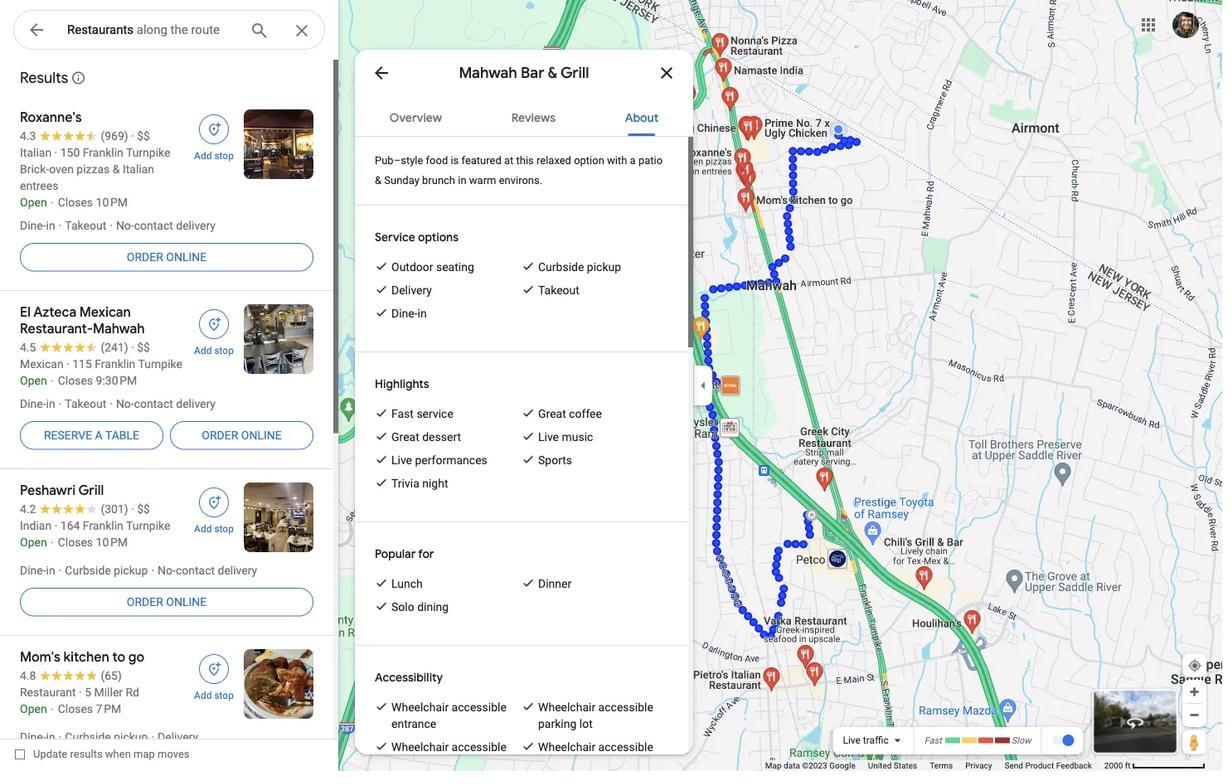 Task type: describe. For each thing, give the bounding box(es) containing it.
1 vertical spatial order online
[[202, 429, 282, 442]]

at
[[504, 154, 514, 166]]

reserve a table link
[[20, 416, 163, 455]]

accessible for wheelchair accessible seating
[[599, 740, 654, 754]]

curbside pickup
[[538, 260, 621, 274]]

send product feedback button
[[1005, 761, 1093, 772]]

offers delivery element
[[392, 282, 432, 299]]

moves
[[158, 748, 190, 761]]

none field inside restaurants field
[[67, 20, 236, 40]]

food
[[426, 154, 448, 166]]

this
[[516, 154, 534, 166]]

brunch
[[422, 174, 456, 186]]

fast for fast
[[925, 736, 942, 746]]

2 add stop image from the top
[[207, 495, 222, 510]]

map
[[766, 761, 782, 771]]

 button
[[13, 10, 60, 53]]

has fast service element
[[392, 406, 454, 422]]

©2023
[[803, 761, 828, 771]]


[[27, 18, 46, 42]]

traffic
[[864, 735, 889, 747]]

trivia
[[392, 477, 420, 490]]

has live performances element
[[392, 452, 488, 469]]

restroom
[[392, 757, 439, 771]]

overview button
[[377, 96, 455, 136]]

lot
[[580, 717, 593, 731]]

with
[[607, 154, 628, 166]]

reviews
[[512, 110, 556, 125]]

has wheelchair accessible parking lot element
[[538, 699, 669, 733]]

sports
[[538, 453, 572, 467]]

2000
[[1105, 761, 1124, 771]]

mahwah bar & grill main content
[[355, 50, 694, 772]]

4 stop from the top
[[214, 690, 234, 702]]

has trivia night element
[[392, 475, 448, 492]]

mahwah
[[459, 63, 518, 83]]

zoom out image
[[1189, 709, 1201, 722]]

table
[[105, 429, 139, 442]]

option
[[574, 154, 605, 166]]

is
[[451, 154, 459, 166]]

results
[[20, 68, 68, 88]]

accessibility
[[375, 670, 443, 685]]

accessible for wheelchair accessible parking lot
[[599, 701, 654, 714]]

has outdoor seating element
[[392, 259, 474, 275]]

terms
[[930, 761, 953, 771]]

add for second add stop icon from the top
[[194, 524, 212, 535]]

1 vertical spatial online
[[241, 429, 282, 442]]

4 add stop button from the top
[[184, 650, 244, 703]]

coffee
[[569, 407, 602, 421]]

live music
[[538, 430, 594, 444]]

serves dine-in element
[[392, 305, 427, 322]]

add stop for second add stop icon from the top
[[194, 524, 234, 535]]

feedback
[[1057, 761, 1093, 771]]

overview
[[390, 110, 442, 125]]

live traffic
[[843, 735, 889, 747]]

google maps element
[[0, 0, 1224, 772]]

relaxed
[[537, 154, 572, 166]]

Restaurants field
[[13, 10, 325, 51]]

add stop for 3rd add stop icon from the bottom of the results for restaurants feed
[[194, 150, 234, 162]]

curbside
[[538, 260, 584, 274]]

live for live music
[[538, 430, 559, 444]]

when
[[105, 748, 131, 761]]

warm
[[469, 174, 496, 186]]

collapse side panel image
[[694, 377, 713, 395]]

wheelchair accessible seating
[[538, 740, 654, 771]]

has wheelchair accessible restroom element
[[392, 739, 522, 772]]

for
[[418, 547, 434, 562]]

dine-in
[[392, 307, 427, 320]]

grill
[[561, 63, 590, 83]]

lunch
[[392, 577, 423, 591]]

entrance
[[392, 717, 437, 731]]

serves great coffee element
[[538, 406, 602, 422]]

performances
[[415, 453, 488, 467]]

dessert
[[422, 430, 461, 444]]

update
[[33, 748, 67, 761]]

0 vertical spatial order online
[[127, 250, 207, 264]]

has wheelchair accessible entrance element
[[392, 699, 522, 733]]

pub–style
[[375, 154, 423, 166]]

footer inside google maps element
[[766, 761, 1105, 772]]

reserve a table
[[44, 429, 139, 442]]

dine-
[[392, 307, 418, 320]]

data
[[784, 761, 801, 771]]

dinner
[[538, 577, 572, 591]]

learn more about legal disclosure regarding public reviews on google maps image
[[71, 71, 86, 85]]

a inside pub–style food is featured at this relaxed option with a patio & sunday brunch in warm environs.
[[630, 154, 636, 166]]

about mahwah bar & grill region
[[355, 137, 694, 772]]

2000 ft
[[1105, 761, 1131, 771]]

order online link for second add stop icon from the top
[[20, 582, 314, 622]]

great dessert
[[392, 430, 461, 444]]

product
[[1026, 761, 1055, 771]]

pub–style food is featured at this relaxed option with a patio & sunday brunch in warm environs.
[[375, 154, 663, 186]]

send
[[1005, 761, 1024, 771]]

fast service
[[392, 407, 454, 421]]

privacy button
[[966, 761, 993, 772]]

fast for fast service
[[392, 407, 414, 421]]

update results when map moves
[[33, 748, 190, 761]]

add stop for add stop image
[[194, 345, 234, 357]]

mahwah bar & grill
[[459, 63, 590, 83]]

show your location image
[[1188, 659, 1203, 674]]

street view image
[[1126, 713, 1146, 733]]

2 add stop button from the top
[[184, 304, 244, 358]]

parking
[[538, 717, 577, 731]]

2 vertical spatial order
[[127, 595, 163, 609]]

great coffee
[[538, 407, 602, 421]]

popular
[[375, 547, 416, 562]]

united states button
[[868, 761, 918, 772]]

trivia night
[[392, 477, 448, 490]]

add stop image
[[207, 317, 222, 332]]

0 vertical spatial seating
[[436, 260, 474, 274]]

about button
[[612, 96, 672, 136]]

popular for dinner element
[[538, 576, 572, 592]]

options
[[418, 230, 459, 245]]

offers takeout element
[[538, 282, 580, 299]]

results
[[70, 748, 103, 761]]



Task type: locate. For each thing, give the bounding box(es) containing it.
1 add stop button from the top
[[184, 110, 244, 163]]

night
[[422, 477, 448, 490]]

1 add stop from the top
[[194, 150, 234, 162]]

add stop
[[194, 150, 234, 162], [194, 345, 234, 357], [194, 524, 234, 535], [194, 690, 234, 702]]

a right with
[[630, 154, 636, 166]]

tab list inside google maps element
[[355, 96, 694, 136]]

seating inside wheelchair accessible seating
[[538, 757, 576, 771]]

1 stop from the top
[[214, 150, 234, 162]]

1 vertical spatial live
[[392, 453, 412, 467]]

4 add stop from the top
[[194, 690, 234, 702]]

4 add from the top
[[194, 690, 212, 702]]

Update results when map moves checkbox
[[15, 744, 190, 765]]

1 vertical spatial in
[[418, 307, 427, 320]]

fast down highlights at the left of the page
[[392, 407, 414, 421]]

1 add from the top
[[194, 150, 212, 162]]

solo dining
[[392, 600, 449, 614]]

None field
[[67, 20, 236, 40]]

wheelchair accessible parking lot
[[538, 701, 654, 731]]

order online
[[127, 250, 207, 264], [202, 429, 282, 442], [127, 595, 207, 609]]

accessible down has wheelchair accessible entrance element
[[452, 740, 507, 754]]

featured
[[462, 154, 502, 166]]

add stop for third add stop icon from the top
[[194, 690, 234, 702]]

popular for
[[375, 547, 434, 562]]

dining
[[417, 600, 449, 614]]

live
[[538, 430, 559, 444], [392, 453, 412, 467], [843, 735, 861, 747]]

in
[[458, 174, 467, 186], [418, 307, 427, 320]]

order
[[127, 250, 163, 264], [202, 429, 238, 442], [127, 595, 163, 609]]

show street view coverage image
[[1183, 730, 1207, 755]]

0 vertical spatial live
[[538, 430, 559, 444]]

0 vertical spatial in
[[458, 174, 467, 186]]

wheelchair inside wheelchair accessible restroom
[[392, 740, 449, 754]]

serves great dessert element
[[392, 429, 461, 446]]

live performances
[[392, 453, 488, 467]]

add stop button
[[184, 110, 244, 163], [184, 304, 244, 358], [184, 483, 244, 536], [184, 650, 244, 703]]

google
[[830, 761, 856, 771]]

1 vertical spatial &
[[375, 174, 382, 186]]

0 vertical spatial add stop image
[[207, 122, 222, 137]]

0 vertical spatial &
[[548, 63, 558, 83]]

3 add stop from the top
[[194, 524, 234, 535]]

accessible up has wheelchair accessible seating element
[[599, 701, 654, 714]]

wheelchair for parking
[[538, 701, 596, 714]]

highlights
[[375, 377, 430, 392]]

accessible inside wheelchair accessible restroom
[[452, 740, 507, 754]]

accessible up has wheelchair accessible restroom element
[[452, 701, 507, 714]]

&
[[548, 63, 558, 83], [375, 174, 382, 186]]

footer containing map data ©2023 google
[[766, 761, 1105, 772]]

accessible down 'has wheelchair accessible parking lot' element
[[599, 740, 654, 754]]

wheelchair up the parking
[[538, 701, 596, 714]]

tab list
[[355, 96, 694, 136]]

1 horizontal spatial a
[[630, 154, 636, 166]]

environs.
[[499, 174, 543, 186]]

seating
[[436, 260, 474, 274], [538, 757, 576, 771]]

music
[[562, 430, 594, 444]]

order online link for 3rd add stop icon from the bottom of the results for restaurants feed
[[20, 237, 314, 277]]

fast inside about mahwah bar & grill region
[[392, 407, 414, 421]]

send product feedback
[[1005, 761, 1093, 771]]

google account: giulia masi  
(giulia.masi@adept.ai) image
[[1173, 12, 1200, 38]]

2000 ft button
[[1105, 761, 1206, 771]]

2 add from the top
[[194, 345, 212, 357]]

accessible inside wheelchair accessible parking lot
[[599, 701, 654, 714]]

1 vertical spatial order online link
[[170, 416, 314, 455]]

map
[[134, 748, 155, 761]]

in down offers delivery element
[[418, 307, 427, 320]]

good for watching sports element
[[538, 452, 572, 469]]

0 vertical spatial fast
[[392, 407, 414, 421]]

add for third add stop icon from the top
[[194, 690, 212, 702]]

great for great dessert
[[392, 430, 420, 444]]

seating down options
[[436, 260, 474, 274]]

2 horizontal spatial live
[[843, 735, 861, 747]]

live for live traffic
[[843, 735, 861, 747]]

reserve
[[44, 429, 92, 442]]

live traffic option
[[843, 735, 889, 747]]

in inside pub–style food is featured at this relaxed option with a patio & sunday brunch in warm environs.
[[458, 174, 467, 186]]

seating down the parking
[[538, 757, 576, 771]]

wheelchair down the parking
[[538, 740, 596, 754]]

1 vertical spatial add stop image
[[207, 495, 222, 510]]

1 vertical spatial order
[[202, 429, 238, 442]]

zoom in image
[[1189, 686, 1201, 699]]

3 stop from the top
[[214, 524, 234, 535]]

wheelchair
[[392, 701, 449, 714], [538, 701, 596, 714], [392, 740, 449, 754], [538, 740, 596, 754]]

1 horizontal spatial in
[[458, 174, 467, 186]]

wheelchair inside wheelchair accessible seating
[[538, 740, 596, 754]]

3 add stop image from the top
[[207, 662, 222, 677]]

service
[[375, 230, 416, 245]]

a inside feed
[[95, 429, 103, 442]]

accessible inside wheelchair accessible entrance
[[452, 701, 507, 714]]

live up trivia
[[392, 453, 412, 467]]

map data ©2023 google
[[766, 761, 856, 771]]

2 vertical spatial order online link
[[20, 582, 314, 622]]

a left table at the bottom
[[95, 429, 103, 442]]

& inside pub–style food is featured at this relaxed option with a patio & sunday brunch in warm environs.
[[375, 174, 382, 186]]

add
[[194, 150, 212, 162], [194, 345, 212, 357], [194, 524, 212, 535], [194, 690, 212, 702]]

0 horizontal spatial seating
[[436, 260, 474, 274]]

patio
[[639, 154, 663, 166]]

has wheelchair accessible seating element
[[538, 739, 669, 772]]

slow
[[1012, 736, 1032, 746]]

wheelchair up restroom
[[392, 740, 449, 754]]

united
[[868, 761, 892, 771]]

1 horizontal spatial live
[[538, 430, 559, 444]]

wheelchair for seating
[[538, 740, 596, 754]]

2 vertical spatial online
[[166, 595, 207, 609]]

2 stop from the top
[[214, 345, 234, 357]]

online
[[166, 250, 207, 264], [241, 429, 282, 442], [166, 595, 207, 609]]

outdoor
[[392, 260, 434, 274]]

0 horizontal spatial great
[[392, 430, 420, 444]]

great up live music
[[538, 407, 566, 421]]

1 vertical spatial great
[[392, 430, 420, 444]]

2 add stop from the top
[[194, 345, 234, 357]]

results for restaurants feed
[[0, 58, 339, 772]]

0 vertical spatial order online link
[[20, 237, 314, 277]]

wheelchair inside wheelchair accessible entrance
[[392, 701, 449, 714]]

great
[[538, 407, 566, 421], [392, 430, 420, 444]]

stop
[[214, 150, 234, 162], [214, 345, 234, 357], [214, 524, 234, 535], [214, 690, 234, 702]]

ft
[[1126, 761, 1131, 771]]

 Show traffic  checkbox
[[1052, 734, 1075, 748]]

1 vertical spatial seating
[[538, 757, 576, 771]]

footer
[[766, 761, 1105, 772]]

wheelchair accessible restroom
[[392, 740, 507, 771]]

1 horizontal spatial great
[[538, 407, 566, 421]]

takeout
[[538, 283, 580, 297]]

has live music element
[[538, 429, 594, 446]]

 search field
[[13, 10, 325, 53]]

accessible for wheelchair accessible entrance
[[452, 701, 507, 714]]

service
[[417, 407, 454, 421]]

united states
[[868, 761, 918, 771]]

states
[[894, 761, 918, 771]]

2 vertical spatial add stop image
[[207, 662, 222, 677]]

wheelchair for entrance
[[392, 701, 449, 714]]

fast up terms
[[925, 736, 942, 746]]

live for live performances
[[392, 453, 412, 467]]

reviews button
[[498, 96, 569, 136]]

wheelchair accessible entrance
[[392, 701, 507, 731]]

wheelchair up entrance
[[392, 701, 449, 714]]

0 horizontal spatial in
[[418, 307, 427, 320]]

0 horizontal spatial a
[[95, 429, 103, 442]]

0 horizontal spatial fast
[[392, 407, 414, 421]]

accessible inside wheelchair accessible seating
[[599, 740, 654, 754]]

solo
[[392, 600, 415, 614]]

0 vertical spatial online
[[166, 250, 207, 264]]

popular for lunch element
[[392, 576, 423, 592]]

online for 2nd add stop button from the bottom
[[166, 595, 207, 609]]

great for great coffee
[[538, 407, 566, 421]]

order online link
[[20, 237, 314, 277], [170, 416, 314, 455], [20, 582, 314, 622]]

3 add from the top
[[194, 524, 212, 535]]

great down has fast service element
[[392, 430, 420, 444]]

wheelchair for restroom
[[392, 740, 449, 754]]

0 vertical spatial great
[[538, 407, 566, 421]]

terms button
[[930, 761, 953, 772]]

wheelchair inside wheelchair accessible parking lot
[[538, 701, 596, 714]]

2 vertical spatial order online
[[127, 595, 207, 609]]

accessible for wheelchair accessible restroom
[[452, 740, 507, 754]]

fast
[[392, 407, 414, 421], [925, 736, 942, 746]]

1 horizontal spatial &
[[548, 63, 558, 83]]

privacy
[[966, 761, 993, 771]]

3 add stop button from the top
[[184, 483, 244, 536]]

1 vertical spatial a
[[95, 429, 103, 442]]

outdoor seating
[[392, 260, 474, 274]]

sunday
[[384, 174, 420, 186]]

about
[[625, 110, 659, 125]]

1 horizontal spatial fast
[[925, 736, 942, 746]]

bar
[[521, 63, 545, 83]]

1 horizontal spatial seating
[[538, 757, 576, 771]]

add for add stop image
[[194, 345, 212, 357]]

in left warm
[[458, 174, 467, 186]]

live left traffic
[[843, 735, 861, 747]]

online for 1st add stop button
[[166, 250, 207, 264]]

0 horizontal spatial &
[[375, 174, 382, 186]]

& left sunday
[[375, 174, 382, 186]]

add stop image
[[207, 122, 222, 137], [207, 495, 222, 510], [207, 662, 222, 677]]

delivery
[[392, 283, 432, 297]]

2 vertical spatial live
[[843, 735, 861, 747]]

1 add stop image from the top
[[207, 122, 222, 137]]

add for 3rd add stop icon from the bottom of the results for restaurants feed
[[194, 150, 212, 162]]

offers curbside pickup element
[[538, 259, 621, 275]]

tab list containing overview
[[355, 96, 694, 136]]

0 vertical spatial a
[[630, 154, 636, 166]]

& right bar
[[548, 63, 558, 83]]

0 vertical spatial order
[[127, 250, 163, 264]]

live up sports
[[538, 430, 559, 444]]

pickup
[[587, 260, 621, 274]]

0 horizontal spatial live
[[392, 453, 412, 467]]

1 vertical spatial fast
[[925, 736, 942, 746]]

good for solo dining element
[[392, 599, 449, 616]]



Task type: vqa. For each thing, say whether or not it's contained in the screenshot.
right Great
yes



